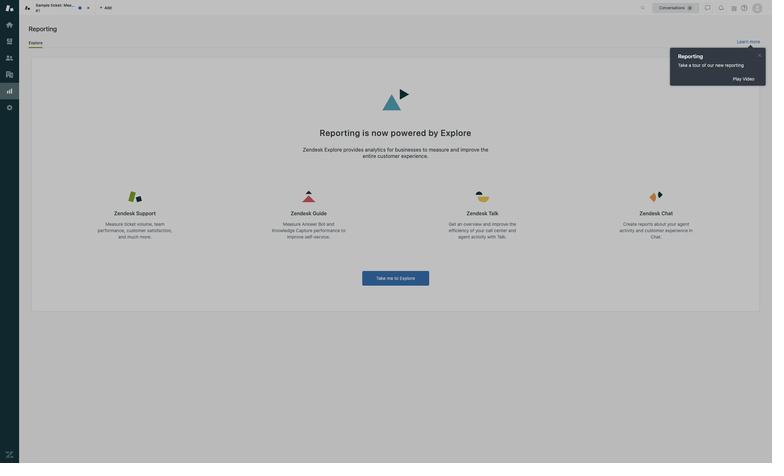 Task type: describe. For each thing, give the bounding box(es) containing it.
tabs tab list
[[19, 0, 634, 16]]

chat.
[[651, 234, 662, 240]]

activity inside "get an overview and improve the efficiency of your call center and agent activity with talk."
[[472, 234, 486, 240]]

service.
[[314, 234, 330, 240]]

of inside "get an overview and improve the efficiency of your call center and agent activity with talk."
[[470, 228, 475, 233]]

and up call
[[483, 222, 491, 227]]

customer inside zendesk explore provides analytics for businesses to measure and improve the entire customer experience.
[[378, 153, 400, 159]]

create
[[624, 222, 637, 227]]

agent inside "get an overview and improve the efficiency of your call center and agent activity with talk."
[[459, 234, 470, 240]]

zendesk for zendesk explore provides analytics for businesses to measure and improve the entire customer experience.
[[303, 147, 323, 153]]

reporting take a tour of our new reporting
[[678, 53, 744, 68]]

analytics
[[365, 147, 386, 153]]

explore right by
[[441, 128, 472, 138]]

zendesk image
[[5, 451, 14, 459]]

reporting
[[725, 62, 744, 68]]

support
[[136, 211, 156, 216]]

experience.
[[401, 153, 429, 159]]

improve inside "get an overview and improve the efficiency of your call center and agent activity with talk."
[[492, 222, 509, 227]]

knowledge
[[272, 228, 295, 233]]

team
[[154, 222, 165, 227]]

and inside zendesk explore provides analytics for businesses to measure and improve the entire customer experience.
[[451, 147, 460, 153]]

measure answer bot and knowledge capture performance to improve self-service.
[[272, 222, 346, 240]]

chat
[[662, 211, 673, 216]]

improve inside zendesk explore provides analytics for businesses to measure and improve the entire customer experience.
[[461, 147, 480, 153]]

customer inside measure ticket volume, team performance, customer satisfaction, and much more.
[[127, 228, 146, 233]]

performance,
[[98, 228, 125, 233]]

self-
[[305, 234, 314, 240]]

customer inside create reports about your agent activity and customer experience in chat.
[[645, 228, 664, 233]]

and right center
[[509, 228, 516, 233]]

much
[[127, 234, 139, 240]]

explore inside 'button'
[[400, 276, 415, 281]]

video
[[743, 76, 755, 82]]

about
[[655, 222, 666, 227]]

by
[[429, 128, 439, 138]]

bot
[[319, 222, 326, 227]]

the inside "get an overview and improve the efficiency of your call center and agent activity with talk."
[[510, 222, 516, 227]]

guide
[[313, 211, 327, 216]]

of inside reporting take a tour of our new reporting
[[702, 62, 707, 68]]

satisfaction,
[[147, 228, 172, 233]]

✕
[[758, 52, 762, 58]]

entire
[[363, 153, 376, 159]]

me
[[387, 276, 393, 281]]

zendesk explore provides analytics for businesses to measure and improve the entire customer experience.
[[303, 147, 489, 159]]

play video
[[733, 76, 755, 82]]

get help image
[[742, 5, 748, 11]]

tour
[[693, 62, 701, 68]]

take me to explore button
[[362, 271, 429, 286]]

zendesk products image
[[732, 6, 737, 11]]

tab containing sample ticket: meet the ticket
[[19, 0, 96, 16]]

agent inside create reports about your agent activity and customer experience in chat.
[[678, 222, 690, 227]]

volume,
[[137, 222, 153, 227]]

meet
[[64, 3, 73, 8]]

#1
[[36, 8, 40, 13]]

zendesk for zendesk talk
[[467, 211, 488, 216]]

✕ link
[[758, 52, 762, 58]]

call
[[486, 228, 493, 233]]

learn more
[[737, 39, 761, 44]]

learn
[[737, 39, 749, 44]]

businesses
[[395, 147, 422, 153]]

explore link
[[29, 40, 43, 48]]

new
[[716, 62, 724, 68]]

admin image
[[5, 104, 14, 112]]

zendesk guide
[[291, 211, 327, 216]]

and inside measure answer bot and knowledge capture performance to improve self-service.
[[327, 222, 335, 227]]

measure for zendesk support
[[105, 222, 123, 227]]

ticket inside sample ticket: meet the ticket #1
[[81, 3, 92, 8]]

play video button
[[727, 76, 761, 83]]

to inside measure answer bot and knowledge capture performance to improve self-service.
[[342, 228, 346, 233]]

your inside create reports about your agent activity and customer experience in chat.
[[668, 222, 677, 227]]

zendesk support
[[114, 211, 156, 216]]

activity inside create reports about your agent activity and customer experience in chat.
[[620, 228, 635, 233]]

sample
[[36, 3, 50, 8]]

and inside create reports about your agent activity and customer experience in chat.
[[636, 228, 644, 233]]



Task type: vqa. For each thing, say whether or not it's contained in the screenshot.
troubleshoot?
no



Task type: locate. For each thing, give the bounding box(es) containing it.
ticket down zendesk support
[[124, 222, 136, 227]]

reporting image
[[5, 87, 14, 95]]

conversations
[[660, 5, 685, 10]]

ticket:
[[51, 3, 63, 8]]

explore
[[29, 40, 43, 45], [441, 128, 472, 138], [325, 147, 342, 153], [400, 276, 415, 281]]

1 horizontal spatial take
[[678, 62, 688, 68]]

zendesk chat
[[640, 211, 673, 216]]

agent
[[678, 222, 690, 227], [459, 234, 470, 240]]

customer up much
[[127, 228, 146, 233]]

1 vertical spatial take
[[376, 276, 386, 281]]

1 vertical spatial activity
[[472, 234, 486, 240]]

and down reports
[[636, 228, 644, 233]]

for
[[387, 147, 394, 153]]

of
[[702, 62, 707, 68], [470, 228, 475, 233]]

0 horizontal spatial reporting
[[29, 25, 57, 33]]

explore inside zendesk explore provides analytics for businesses to measure and improve the entire customer experience.
[[325, 147, 342, 153]]

2 horizontal spatial customer
[[645, 228, 664, 233]]

more.
[[140, 234, 152, 240]]

explore right me
[[400, 276, 415, 281]]

get started image
[[5, 21, 14, 29]]

and up performance
[[327, 222, 335, 227]]

2 vertical spatial the
[[510, 222, 516, 227]]

zendesk inside zendesk explore provides analytics for businesses to measure and improve the entire customer experience.
[[303, 147, 323, 153]]

0 horizontal spatial to
[[342, 228, 346, 233]]

activity
[[620, 228, 635, 233], [472, 234, 486, 240]]

main element
[[0, 0, 19, 464]]

to right me
[[395, 276, 399, 281]]

0 horizontal spatial ticket
[[81, 3, 92, 8]]

0 vertical spatial of
[[702, 62, 707, 68]]

reporting up "a"
[[678, 53, 703, 60]]

the inside sample ticket: meet the ticket #1
[[74, 3, 80, 8]]

1 horizontal spatial measure
[[283, 222, 301, 227]]

center
[[494, 228, 508, 233]]

agent down efficiency
[[459, 234, 470, 240]]

powered
[[391, 128, 427, 138]]

0 horizontal spatial take
[[376, 276, 386, 281]]

improve
[[461, 147, 480, 153], [492, 222, 509, 227], [287, 234, 304, 240]]

measure up the knowledge
[[283, 222, 301, 227]]

take left "a"
[[678, 62, 688, 68]]

1 vertical spatial your
[[476, 228, 485, 233]]

ticket
[[81, 3, 92, 8], [124, 222, 136, 227]]

zendesk support image
[[5, 4, 14, 12]]

explore right views image
[[29, 40, 43, 45]]

get an overview and improve the efficiency of your call center and agent activity with talk.
[[449, 222, 516, 240]]

0 vertical spatial the
[[74, 3, 80, 8]]

1 horizontal spatial agent
[[678, 222, 690, 227]]

to inside zendesk explore provides analytics for businesses to measure and improve the entire customer experience.
[[423, 147, 428, 153]]

and inside measure ticket volume, team performance, customer satisfaction, and much more.
[[118, 234, 126, 240]]

reporting inside reporting take a tour of our new reporting
[[678, 53, 703, 60]]

now
[[372, 128, 389, 138]]

get
[[449, 222, 456, 227]]

customers image
[[5, 54, 14, 62]]

take
[[678, 62, 688, 68], [376, 276, 386, 281]]

0 horizontal spatial your
[[476, 228, 485, 233]]

0 horizontal spatial activity
[[472, 234, 486, 240]]

1 horizontal spatial ticket
[[124, 222, 136, 227]]

2 horizontal spatial the
[[510, 222, 516, 227]]

improve down capture
[[287, 234, 304, 240]]

capture
[[296, 228, 313, 233]]

ticket right meet
[[81, 3, 92, 8]]

measure inside measure ticket volume, team performance, customer satisfaction, and much more.
[[105, 222, 123, 227]]

customer up chat.
[[645, 228, 664, 233]]

to inside 'button'
[[395, 276, 399, 281]]

and left much
[[118, 234, 126, 240]]

experience
[[666, 228, 688, 233]]

to
[[423, 147, 428, 153], [342, 228, 346, 233], [395, 276, 399, 281]]

0 vertical spatial your
[[668, 222, 677, 227]]

reporting up explore link on the top left of the page
[[29, 25, 57, 33]]

reporting is now powered by explore
[[320, 128, 472, 138]]

activity down create
[[620, 228, 635, 233]]

the
[[74, 3, 80, 8], [481, 147, 489, 153], [510, 222, 516, 227]]

more
[[750, 39, 761, 44]]

improve inside measure answer bot and knowledge capture performance to improve self-service.
[[287, 234, 304, 240]]

measure
[[429, 147, 449, 153]]

0 horizontal spatial improve
[[287, 234, 304, 240]]

talk.
[[497, 234, 507, 240]]

improve up center
[[492, 222, 509, 227]]

organizations image
[[5, 70, 14, 79]]

1 measure from the left
[[105, 222, 123, 227]]

2 vertical spatial to
[[395, 276, 399, 281]]

1 vertical spatial of
[[470, 228, 475, 233]]

measure up performance,
[[105, 222, 123, 227]]

measure inside measure answer bot and knowledge capture performance to improve self-service.
[[283, 222, 301, 227]]

0 horizontal spatial measure
[[105, 222, 123, 227]]

in
[[690, 228, 693, 233]]

take inside 'button'
[[376, 276, 386, 281]]

take left me
[[376, 276, 386, 281]]

reports
[[639, 222, 653, 227]]

efficiency
[[449, 228, 469, 233]]

ticket inside measure ticket volume, team performance, customer satisfaction, and much more.
[[124, 222, 136, 227]]

customer
[[378, 153, 400, 159], [127, 228, 146, 233], [645, 228, 664, 233]]

0 vertical spatial ticket
[[81, 3, 92, 8]]

zendesk for zendesk guide
[[291, 211, 312, 216]]

1 horizontal spatial activity
[[620, 228, 635, 233]]

0 vertical spatial reporting
[[29, 25, 57, 33]]

0 vertical spatial improve
[[461, 147, 480, 153]]

1 vertical spatial reporting
[[678, 53, 703, 60]]

measure
[[105, 222, 123, 227], [283, 222, 301, 227]]

1 horizontal spatial your
[[668, 222, 677, 227]]

tab
[[19, 0, 96, 16]]

and right measure
[[451, 147, 460, 153]]

reporting for reporting take a tour of our new reporting
[[678, 53, 703, 60]]

agent up experience
[[678, 222, 690, 227]]

close image
[[85, 5, 92, 11]]

measure ticket volume, team performance, customer satisfaction, and much more.
[[98, 222, 172, 240]]

our
[[708, 62, 715, 68]]

zendesk talk
[[467, 211, 499, 216]]

0 horizontal spatial of
[[470, 228, 475, 233]]

your inside "get an overview and improve the efficiency of your call center and agent activity with talk."
[[476, 228, 485, 233]]

2 horizontal spatial improve
[[492, 222, 509, 227]]

performance
[[314, 228, 340, 233]]

views image
[[5, 37, 14, 46]]

0 vertical spatial agent
[[678, 222, 690, 227]]

1 horizontal spatial customer
[[378, 153, 400, 159]]

1 horizontal spatial to
[[395, 276, 399, 281]]

reporting for reporting
[[29, 25, 57, 33]]

reporting
[[29, 25, 57, 33], [678, 53, 703, 60], [320, 128, 360, 138]]

sample ticket: meet the ticket #1
[[36, 3, 92, 13]]

1 vertical spatial ticket
[[124, 222, 136, 227]]

and
[[451, 147, 460, 153], [327, 222, 335, 227], [483, 222, 491, 227], [509, 228, 516, 233], [636, 228, 644, 233], [118, 234, 126, 240]]

of left our on the right top of the page
[[702, 62, 707, 68]]

reporting for reporting is now powered by explore
[[320, 128, 360, 138]]

your up experience
[[668, 222, 677, 227]]

customer down for
[[378, 153, 400, 159]]

1 vertical spatial the
[[481, 147, 489, 153]]

explore left provides
[[325, 147, 342, 153]]

learn more link
[[737, 39, 761, 45]]

an
[[458, 222, 463, 227]]

is
[[363, 128, 370, 138]]

to right performance
[[342, 228, 346, 233]]

play
[[733, 76, 742, 82]]

2 measure from the left
[[283, 222, 301, 227]]

1 horizontal spatial improve
[[461, 147, 480, 153]]

talk
[[489, 211, 499, 216]]

0 vertical spatial activity
[[620, 228, 635, 233]]

0 vertical spatial to
[[423, 147, 428, 153]]

create reports about your agent activity and customer experience in chat.
[[620, 222, 693, 240]]

conversations button
[[653, 3, 700, 13]]

1 horizontal spatial the
[[481, 147, 489, 153]]

2 vertical spatial reporting
[[320, 128, 360, 138]]

2 vertical spatial improve
[[287, 234, 304, 240]]

zendesk
[[303, 147, 323, 153], [114, 211, 135, 216], [291, 211, 312, 216], [467, 211, 488, 216], [640, 211, 661, 216]]

1 vertical spatial improve
[[492, 222, 509, 227]]

to up experience.
[[423, 147, 428, 153]]

2 horizontal spatial reporting
[[678, 53, 703, 60]]

the inside zendesk explore provides analytics for businesses to measure and improve the entire customer experience.
[[481, 147, 489, 153]]

reporting up provides
[[320, 128, 360, 138]]

0 vertical spatial take
[[678, 62, 688, 68]]

answer
[[302, 222, 317, 227]]

your left call
[[476, 228, 485, 233]]

overview
[[464, 222, 482, 227]]

with
[[488, 234, 496, 240]]

1 vertical spatial to
[[342, 228, 346, 233]]

take inside reporting take a tour of our new reporting
[[678, 62, 688, 68]]

zendesk for zendesk chat
[[640, 211, 661, 216]]

improve right measure
[[461, 147, 480, 153]]

a
[[689, 62, 692, 68]]

0 horizontal spatial customer
[[127, 228, 146, 233]]

1 horizontal spatial reporting
[[320, 128, 360, 138]]

1 vertical spatial agent
[[459, 234, 470, 240]]

provides
[[344, 147, 364, 153]]

measure for zendesk guide
[[283, 222, 301, 227]]

take me to explore
[[376, 276, 415, 281]]

0 horizontal spatial the
[[74, 3, 80, 8]]

your
[[668, 222, 677, 227], [476, 228, 485, 233]]

zendesk for zendesk support
[[114, 211, 135, 216]]

0 horizontal spatial agent
[[459, 234, 470, 240]]

1 horizontal spatial of
[[702, 62, 707, 68]]

of down overview
[[470, 228, 475, 233]]

2 horizontal spatial to
[[423, 147, 428, 153]]

activity down call
[[472, 234, 486, 240]]



